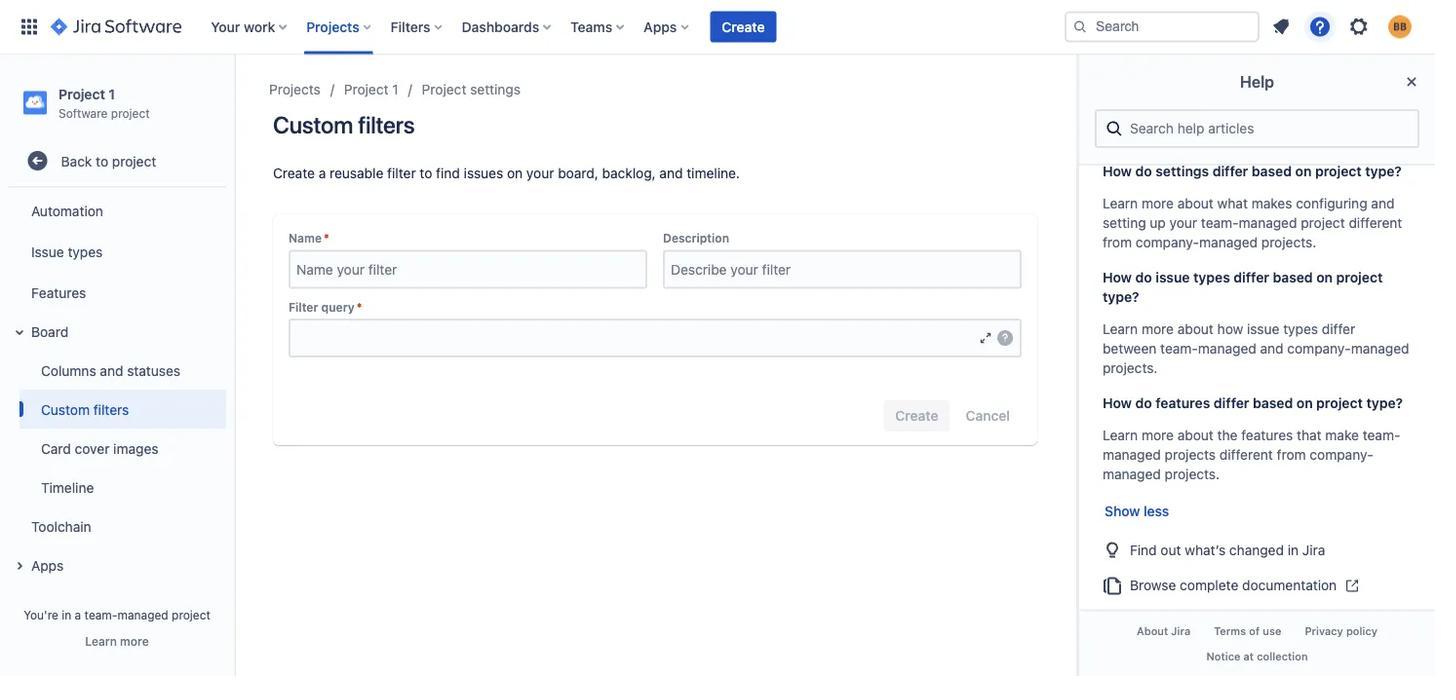 Task type: describe. For each thing, give the bounding box(es) containing it.
find out what's changed in jira link
[[1095, 532, 1420, 568]]

learn more about how issue types differ between team-managed and company-managed projects.
[[1103, 321, 1410, 377]]

on inside how do issue types differ based on project type?
[[1317, 270, 1334, 286]]

reusable
[[330, 165, 384, 181]]

company- inside learn more about the features that make team- managed projects different from company- managed projects.
[[1310, 447, 1374, 463]]

learn for learn more about the features that make team- managed projects different from company- managed projects.
[[1103, 428, 1139, 444]]

settings image
[[1348, 15, 1372, 39]]

jira inside find out what's changed in jira link
[[1303, 542, 1326, 558]]

notice
[[1207, 651, 1241, 663]]

back to project
[[61, 153, 156, 169]]

out
[[1161, 542, 1182, 558]]

about jira
[[1137, 626, 1191, 639]]

your profile and settings image
[[1389, 15, 1413, 39]]

projects link
[[269, 78, 321, 101]]

JQL query field
[[291, 321, 978, 356]]

issue
[[31, 244, 64, 260]]

more for managed
[[1142, 428, 1174, 444]]

help
[[1241, 73, 1275, 91]]

project inside project 1 software project
[[59, 86, 105, 102]]

notice at collection link
[[1195, 645, 1320, 669]]

0 vertical spatial filters
[[358, 111, 415, 139]]

back
[[61, 153, 92, 169]]

up
[[1150, 215, 1167, 231]]

differ inside learn more about how issue types differ between team-managed and company-managed projects.
[[1323, 321, 1356, 337]]

filter
[[289, 300, 318, 314]]

you're
[[24, 609, 58, 622]]

work
[[244, 19, 275, 35]]

type? for how do settings differ based on project type?
[[1366, 163, 1403, 179]]

how for how do issue types differ based on project type?
[[1103, 270, 1133, 286]]

learn more about the features that make team- managed projects different from company- managed projects.
[[1103, 428, 1401, 483]]

learn more about what makes configuring and setting up your team-managed project different from company-managed projects.
[[1103, 196, 1403, 251]]

create for create
[[722, 19, 765, 35]]

do for features
[[1136, 396, 1153, 412]]

your inside learn more about what makes configuring and setting up your team-managed project different from company-managed projects.
[[1170, 215, 1198, 231]]

on up that
[[1297, 396, 1314, 412]]

the
[[1218, 428, 1238, 444]]

terms of use
[[1215, 626, 1282, 639]]

Name your filter field
[[291, 252, 646, 287]]

teams
[[571, 19, 613, 35]]

filters inside 'custom filters' link
[[93, 402, 129, 418]]

cover
[[75, 441, 110, 457]]

policy
[[1347, 626, 1378, 639]]

your work button
[[205, 11, 295, 42]]

name *
[[289, 232, 329, 245]]

more inside learn more button
[[120, 635, 149, 649]]

custom inside 'custom filters' link
[[41, 402, 90, 418]]

teams button
[[565, 11, 632, 42]]

about
[[1137, 626, 1169, 639]]

1 vertical spatial settings
[[1156, 163, 1210, 179]]

Description field
[[665, 252, 1020, 287]]

and inside learn more about how issue types differ between team-managed and company-managed projects.
[[1261, 341, 1284, 357]]

Search help articles field
[[1125, 111, 1411, 146]]

browse complete documentation
[[1131, 578, 1338, 594]]

show less button
[[1095, 500, 1180, 524]]

terms of use link
[[1203, 620, 1294, 645]]

browse complete documentation link
[[1095, 568, 1420, 605]]

board button
[[8, 312, 226, 351]]

what
[[1218, 196, 1249, 212]]

projects. inside learn more about the features that make team- managed projects different from company- managed projects.
[[1165, 467, 1220, 483]]

and left timeline.
[[660, 165, 683, 181]]

apps button
[[638, 11, 697, 42]]

types inside group
[[68, 244, 103, 260]]

find
[[436, 165, 460, 181]]

different inside learn more about the features that make team- managed projects different from company- managed projects.
[[1220, 447, 1274, 463]]

filters
[[391, 19, 431, 35]]

group containing automation
[[4, 68, 226, 591]]

differ inside how do issue types differ based on project type?
[[1234, 270, 1270, 286]]

use
[[1263, 626, 1282, 639]]

between
[[1103, 341, 1157, 357]]

learn more button
[[85, 634, 149, 650]]

and inside the columns and statuses link
[[100, 363, 123, 379]]

team- inside learn more about the features that make team- managed projects different from company- managed projects.
[[1364, 428, 1401, 444]]

name
[[289, 232, 322, 245]]

projects. inside learn more about what makes configuring and setting up your team-managed project different from company-managed projects.
[[1262, 235, 1317, 251]]

filter
[[387, 165, 416, 181]]

make
[[1326, 428, 1360, 444]]

appswitcher icon image
[[18, 15, 41, 39]]

how for how do features differ based on project type?
[[1103, 396, 1133, 412]]

0 horizontal spatial in
[[62, 609, 71, 622]]

company- inside learn more about how issue types differ between team-managed and company-managed projects.
[[1288, 341, 1352, 357]]

at
[[1244, 651, 1255, 663]]

automation
[[31, 203, 103, 219]]

about for your
[[1178, 196, 1214, 212]]

show
[[1105, 504, 1141, 520]]

different inside learn more about what makes configuring and setting up your team-managed project different from company-managed projects.
[[1350, 215, 1403, 231]]

how do features differ based on project type?
[[1103, 396, 1404, 412]]

privacy
[[1306, 626, 1344, 639]]

type? inside how do issue types differ based on project type?
[[1103, 289, 1140, 305]]

1 for project 1 software project
[[109, 86, 115, 102]]

notice at collection
[[1207, 651, 1309, 663]]

0 vertical spatial custom
[[273, 111, 353, 139]]

description
[[663, 232, 730, 245]]

complete
[[1181, 578, 1239, 594]]

0 vertical spatial in
[[1288, 542, 1299, 558]]

show less
[[1105, 504, 1170, 520]]

types inside learn more about how issue types differ between team-managed and company-managed projects.
[[1284, 321, 1319, 337]]

columns
[[41, 363, 96, 379]]

your
[[211, 19, 240, 35]]

issue types link
[[8, 230, 226, 273]]

project settings
[[422, 81, 521, 98]]

1 horizontal spatial to
[[420, 165, 433, 181]]

collection
[[1258, 651, 1309, 663]]

expand image
[[8, 321, 31, 345]]

0 horizontal spatial features
[[1156, 396, 1211, 412]]

timeline.
[[687, 165, 740, 181]]

custom filters link
[[20, 390, 226, 429]]

features link
[[8, 273, 226, 312]]

help image
[[1309, 15, 1333, 39]]

automation link
[[8, 191, 226, 230]]

primary element
[[12, 0, 1065, 54]]

board
[[31, 324, 68, 340]]

toolchain
[[31, 519, 91, 535]]

how do settings differ based on project type?
[[1103, 163, 1403, 179]]

project for project settings
[[422, 81, 467, 98]]

based inside how do issue types differ based on project type?
[[1274, 270, 1314, 286]]

software
[[59, 106, 108, 120]]

project inside back to project link
[[112, 153, 156, 169]]

how
[[1218, 321, 1244, 337]]

project inside learn more about what makes configuring and setting up your team-managed project different from company-managed projects.
[[1302, 215, 1346, 231]]

based for makes
[[1252, 163, 1293, 179]]

close image
[[1401, 70, 1424, 94]]

type? for how do features differ based on project type?
[[1367, 396, 1404, 412]]

makes
[[1252, 196, 1293, 212]]

jira inside about jira button
[[1172, 626, 1191, 639]]

terms
[[1215, 626, 1247, 639]]

board,
[[558, 165, 599, 181]]

about jira button
[[1126, 620, 1203, 645]]

backlog,
[[602, 165, 656, 181]]

1 vertical spatial *
[[357, 300, 362, 314]]

team- inside learn more about how issue types differ between team-managed and company-managed projects.
[[1161, 341, 1199, 357]]

project 1
[[344, 81, 399, 98]]

project 1 software project
[[59, 86, 150, 120]]

team- up learn more button
[[84, 609, 118, 622]]

browse
[[1131, 578, 1177, 594]]



Task type: locate. For each thing, give the bounding box(es) containing it.
project inside project 1 software project
[[111, 106, 150, 120]]

0 horizontal spatial settings
[[470, 81, 521, 98]]

how down between
[[1103, 396, 1133, 412]]

0 horizontal spatial project
[[59, 86, 105, 102]]

custom filters down project 1 link
[[273, 111, 415, 139]]

project up software
[[59, 86, 105, 102]]

privacy policy
[[1306, 626, 1378, 639]]

0 vertical spatial jira
[[1303, 542, 1326, 558]]

editor image
[[978, 331, 994, 346]]

0 horizontal spatial custom
[[41, 402, 90, 418]]

based up makes
[[1252, 163, 1293, 179]]

1 vertical spatial your
[[1170, 215, 1198, 231]]

1 horizontal spatial settings
[[1156, 163, 1210, 179]]

0 vertical spatial projects.
[[1262, 235, 1317, 251]]

create button
[[710, 11, 777, 42]]

projects. inside learn more about how issue types differ between team-managed and company-managed projects.
[[1103, 360, 1158, 377]]

0 vertical spatial *
[[324, 232, 329, 245]]

1 horizontal spatial 1
[[392, 81, 399, 98]]

1 do from the top
[[1136, 163, 1153, 179]]

0 horizontal spatial filters
[[93, 402, 129, 418]]

projects right work
[[307, 19, 360, 35]]

1 vertical spatial issue
[[1248, 321, 1280, 337]]

project settings link
[[422, 78, 521, 101]]

jira right about
[[1172, 626, 1191, 639]]

expand image
[[8, 555, 31, 579]]

0 vertical spatial different
[[1350, 215, 1403, 231]]

sidebar navigation image
[[213, 78, 256, 117]]

types up how
[[1194, 270, 1231, 286]]

learn for learn more about how issue types differ between team-managed and company-managed projects.
[[1103, 321, 1139, 337]]

type?
[[1366, 163, 1403, 179], [1103, 289, 1140, 305], [1367, 396, 1404, 412]]

project
[[111, 106, 150, 120], [112, 153, 156, 169], [1316, 163, 1363, 179], [1302, 215, 1346, 231], [1337, 270, 1384, 286], [1317, 396, 1364, 412], [172, 609, 211, 622]]

1 vertical spatial different
[[1220, 447, 1274, 463]]

0 horizontal spatial different
[[1220, 447, 1274, 463]]

0 horizontal spatial projects.
[[1103, 360, 1158, 377]]

and down board button
[[100, 363, 123, 379]]

2 vertical spatial type?
[[1367, 396, 1404, 412]]

and up how do features differ based on project type?
[[1261, 341, 1284, 357]]

team- right make
[[1364, 428, 1401, 444]]

configuring
[[1297, 196, 1368, 212]]

1 about from the top
[[1178, 196, 1214, 212]]

team- down what
[[1202, 215, 1239, 231]]

0 vertical spatial how
[[1103, 163, 1133, 179]]

1 up back to project
[[109, 86, 115, 102]]

issue inside learn more about how issue types differ between team-managed and company-managed projects.
[[1248, 321, 1280, 337]]

0 vertical spatial custom filters
[[273, 111, 415, 139]]

learn for learn more about what makes configuring and setting up your team-managed project different from company-managed projects.
[[1103, 196, 1139, 212]]

1 vertical spatial about
[[1178, 321, 1214, 337]]

1 horizontal spatial in
[[1288, 542, 1299, 558]]

projects button
[[301, 11, 379, 42]]

project
[[344, 81, 389, 98], [422, 81, 467, 98], [59, 86, 105, 102]]

2 vertical spatial do
[[1136, 396, 1153, 412]]

features down how do features differ based on project type?
[[1242, 428, 1294, 444]]

features inside learn more about the features that make team- managed projects different from company- managed projects.
[[1242, 428, 1294, 444]]

jira software image
[[51, 15, 182, 39], [51, 15, 182, 39]]

project inside how do issue types differ based on project type?
[[1337, 270, 1384, 286]]

project for project 1
[[344, 81, 389, 98]]

2 horizontal spatial types
[[1284, 321, 1319, 337]]

0 vertical spatial issue
[[1156, 270, 1191, 286]]

0 horizontal spatial 1
[[109, 86, 115, 102]]

1 down filters
[[392, 81, 399, 98]]

0 vertical spatial based
[[1252, 163, 1293, 179]]

0 vertical spatial your
[[527, 165, 555, 181]]

about for managed
[[1178, 321, 1214, 337]]

2 vertical spatial company-
[[1310, 447, 1374, 463]]

and
[[660, 165, 683, 181], [1372, 196, 1395, 212], [1261, 341, 1284, 357], [100, 363, 123, 379]]

columns and statuses link
[[20, 351, 226, 390]]

card cover images
[[41, 441, 159, 457]]

more up up
[[1142, 196, 1174, 212]]

how inside how do issue types differ based on project type?
[[1103, 270, 1133, 286]]

0 vertical spatial about
[[1178, 196, 1214, 212]]

projects for projects popup button
[[307, 19, 360, 35]]

to right back
[[96, 153, 108, 169]]

0 horizontal spatial custom filters
[[41, 402, 129, 418]]

2 vertical spatial projects.
[[1165, 467, 1220, 483]]

on down configuring
[[1317, 270, 1334, 286]]

0 horizontal spatial *
[[324, 232, 329, 245]]

2 vertical spatial about
[[1178, 428, 1214, 444]]

1 horizontal spatial different
[[1350, 215, 1403, 231]]

projects
[[307, 19, 360, 35], [269, 81, 321, 98]]

create inside button
[[722, 19, 765, 35]]

3 about from the top
[[1178, 428, 1214, 444]]

0 horizontal spatial from
[[1103, 235, 1133, 251]]

more for team-
[[1142, 321, 1174, 337]]

settings down dashboards
[[470, 81, 521, 98]]

different down the
[[1220, 447, 1274, 463]]

1
[[392, 81, 399, 98], [109, 86, 115, 102]]

company- down up
[[1136, 235, 1200, 251]]

find
[[1131, 542, 1158, 558]]

more inside learn more about how issue types differ between team-managed and company-managed projects.
[[1142, 321, 1174, 337]]

different
[[1350, 215, 1403, 231], [1220, 447, 1274, 463]]

more inside learn more about what makes configuring and setting up your team-managed project different from company-managed projects.
[[1142, 196, 1174, 212]]

more up projects
[[1142, 428, 1174, 444]]

on up configuring
[[1296, 163, 1312, 179]]

1 horizontal spatial a
[[319, 165, 326, 181]]

toolchain link
[[8, 507, 226, 546]]

based
[[1252, 163, 1293, 179], [1274, 270, 1314, 286], [1254, 396, 1294, 412]]

and right configuring
[[1372, 196, 1395, 212]]

types right how
[[1284, 321, 1319, 337]]

different down configuring
[[1350, 215, 1403, 231]]

2 horizontal spatial project
[[422, 81, 467, 98]]

issues
[[464, 165, 504, 181]]

1 horizontal spatial types
[[1194, 270, 1231, 286]]

back to project link
[[8, 142, 226, 181]]

settings up up
[[1156, 163, 1210, 179]]

project down projects popup button
[[344, 81, 389, 98]]

0 horizontal spatial create
[[273, 165, 315, 181]]

create
[[722, 19, 765, 35], [273, 165, 315, 181]]

1 for project 1
[[392, 81, 399, 98]]

filters button
[[385, 11, 450, 42]]

based up learn more about the features that make team- managed projects different from company- managed projects.
[[1254, 396, 1294, 412]]

1 horizontal spatial custom filters
[[273, 111, 415, 139]]

managed
[[1239, 215, 1298, 231], [1200, 235, 1258, 251], [1199, 341, 1257, 357], [1352, 341, 1410, 357], [1103, 447, 1162, 463], [1103, 467, 1162, 483], [118, 609, 168, 622]]

learn more
[[85, 635, 149, 649]]

Search field
[[1065, 11, 1260, 42]]

query
[[322, 300, 355, 314]]

apps inside popup button
[[644, 19, 677, 35]]

find out what's changed in jira
[[1131, 542, 1326, 558]]

0 vertical spatial type?
[[1366, 163, 1403, 179]]

projects. down makes
[[1262, 235, 1317, 251]]

apps inside button
[[31, 558, 64, 574]]

create right apps popup button
[[722, 19, 765, 35]]

create for create a reusable filter to find issues on your board, backlog, and timeline.
[[273, 165, 315, 181]]

do down between
[[1136, 396, 1153, 412]]

issue right how
[[1248, 321, 1280, 337]]

0 vertical spatial features
[[1156, 396, 1211, 412]]

0 vertical spatial projects
[[307, 19, 360, 35]]

learn inside learn more about what makes configuring and setting up your team-managed project different from company-managed projects.
[[1103, 196, 1139, 212]]

learn inside learn more about the features that make team- managed projects different from company- managed projects.
[[1103, 428, 1139, 444]]

company- inside learn more about what makes configuring and setting up your team-managed project different from company-managed projects.
[[1136, 235, 1200, 251]]

how down setting
[[1103, 270, 1133, 286]]

types inside how do issue types differ based on project type?
[[1194, 270, 1231, 286]]

issue
[[1156, 270, 1191, 286], [1248, 321, 1280, 337]]

1 vertical spatial projects
[[269, 81, 321, 98]]

projects for 'projects' link
[[269, 81, 321, 98]]

custom
[[273, 111, 353, 139], [41, 402, 90, 418]]

1 vertical spatial apps
[[31, 558, 64, 574]]

0 vertical spatial create
[[722, 19, 765, 35]]

do for settings
[[1136, 163, 1153, 179]]

0 vertical spatial do
[[1136, 163, 1153, 179]]

learn inside learn more about how issue types differ between team-managed and company-managed projects.
[[1103, 321, 1139, 337]]

timeline
[[41, 480, 94, 496]]

about for projects
[[1178, 428, 1214, 444]]

from down that
[[1277, 447, 1307, 463]]

1 how from the top
[[1103, 163, 1133, 179]]

1 horizontal spatial projects.
[[1165, 467, 1220, 483]]

3 how from the top
[[1103, 396, 1133, 412]]

and inside learn more about what makes configuring and setting up your team-managed project different from company-managed projects.
[[1372, 196, 1395, 212]]

issue types
[[31, 244, 103, 260]]

* right query
[[357, 300, 362, 314]]

0 vertical spatial types
[[68, 244, 103, 260]]

in
[[1288, 542, 1299, 558], [62, 609, 71, 622]]

learn down you're in a team-managed project
[[85, 635, 117, 649]]

1 vertical spatial in
[[62, 609, 71, 622]]

0 horizontal spatial jira
[[1172, 626, 1191, 639]]

custom down "columns"
[[41, 402, 90, 418]]

0 vertical spatial settings
[[470, 81, 521, 98]]

from inside learn more about the features that make team- managed projects different from company- managed projects.
[[1277, 447, 1307, 463]]

your left board,
[[527, 165, 555, 181]]

2 vertical spatial how
[[1103, 396, 1133, 412]]

from
[[1103, 235, 1133, 251], [1277, 447, 1307, 463]]

setting
[[1103, 215, 1147, 231]]

1 vertical spatial company-
[[1288, 341, 1352, 357]]

types
[[68, 244, 103, 260], [1194, 270, 1231, 286], [1284, 321, 1319, 337]]

your right up
[[1170, 215, 1198, 231]]

1 horizontal spatial create
[[722, 19, 765, 35]]

create a reusable filter to find issues on your board, backlog, and timeline.
[[273, 165, 740, 181]]

1 vertical spatial from
[[1277, 447, 1307, 463]]

you're in a team-managed project
[[24, 609, 211, 622]]

issue inside how do issue types differ based on project type?
[[1156, 270, 1191, 286]]

to left the find
[[420, 165, 433, 181]]

*
[[324, 232, 329, 245], [357, 300, 362, 314]]

1 horizontal spatial filters
[[358, 111, 415, 139]]

2 about from the top
[[1178, 321, 1214, 337]]

apps button
[[8, 546, 226, 585]]

statuses
[[127, 363, 180, 379]]

0 horizontal spatial your
[[527, 165, 555, 181]]

1 horizontal spatial custom
[[273, 111, 353, 139]]

differ
[[1213, 163, 1249, 179], [1234, 270, 1270, 286], [1323, 321, 1356, 337], [1214, 396, 1250, 412]]

company- up how do features differ based on project type?
[[1288, 341, 1352, 357]]

settings
[[470, 81, 521, 98], [1156, 163, 1210, 179]]

settings inside 'link'
[[470, 81, 521, 98]]

learn inside button
[[85, 635, 117, 649]]

about left how
[[1178, 321, 1214, 337]]

team- right between
[[1161, 341, 1199, 357]]

1 vertical spatial jira
[[1172, 626, 1191, 639]]

1 vertical spatial custom
[[41, 402, 90, 418]]

in right 'you're'
[[62, 609, 71, 622]]

how for how do settings differ based on project type?
[[1103, 163, 1133, 179]]

card cover images link
[[20, 429, 226, 468]]

filters
[[358, 111, 415, 139], [93, 402, 129, 418]]

on right "issues"
[[507, 165, 523, 181]]

about up projects
[[1178, 428, 1214, 444]]

more up between
[[1142, 321, 1174, 337]]

0 horizontal spatial apps
[[31, 558, 64, 574]]

1 horizontal spatial project
[[344, 81, 389, 98]]

syntax help image
[[998, 331, 1014, 346]]

images
[[113, 441, 159, 457]]

more inside learn more about the features that make team- managed projects different from company- managed projects.
[[1142, 428, 1174, 444]]

1 horizontal spatial from
[[1277, 447, 1307, 463]]

1 horizontal spatial jira
[[1303, 542, 1326, 558]]

notifications image
[[1270, 15, 1294, 39]]

2 do from the top
[[1136, 270, 1153, 286]]

your
[[527, 165, 555, 181], [1170, 215, 1198, 231]]

what's
[[1186, 542, 1226, 558]]

1 vertical spatial based
[[1274, 270, 1314, 286]]

team- inside learn more about what makes configuring and setting up your team-managed project different from company-managed projects.
[[1202, 215, 1239, 231]]

from down setting
[[1103, 235, 1133, 251]]

projects. down projects
[[1165, 467, 1220, 483]]

1 vertical spatial do
[[1136, 270, 1153, 286]]

project inside 'link'
[[422, 81, 467, 98]]

1 vertical spatial create
[[273, 165, 315, 181]]

card
[[41, 441, 71, 457]]

banner
[[0, 0, 1436, 55]]

1 horizontal spatial *
[[357, 300, 362, 314]]

1 horizontal spatial apps
[[644, 19, 677, 35]]

of
[[1250, 626, 1260, 639]]

1 vertical spatial how
[[1103, 270, 1133, 286]]

about left what
[[1178, 196, 1214, 212]]

0 horizontal spatial issue
[[1156, 270, 1191, 286]]

1 inside project 1 software project
[[109, 86, 115, 102]]

more for up
[[1142, 196, 1174, 212]]

filters down project 1 link
[[358, 111, 415, 139]]

about inside learn more about how issue types differ between team-managed and company-managed projects.
[[1178, 321, 1214, 337]]

a left reusable
[[319, 165, 326, 181]]

do up up
[[1136, 163, 1153, 179]]

2 how from the top
[[1103, 270, 1133, 286]]

2 vertical spatial types
[[1284, 321, 1319, 337]]

about
[[1178, 196, 1214, 212], [1178, 321, 1214, 337], [1178, 428, 1214, 444]]

search image
[[1073, 19, 1089, 35]]

based for features
[[1254, 396, 1294, 412]]

do for issue
[[1136, 270, 1153, 286]]

how do issue types differ based on project type?
[[1103, 270, 1384, 305]]

learn up between
[[1103, 321, 1139, 337]]

do down up
[[1136, 270, 1153, 286]]

learn for learn more
[[85, 635, 117, 649]]

in up documentation
[[1288, 542, 1299, 558]]

types right issue
[[68, 244, 103, 260]]

do inside how do issue types differ based on project type?
[[1136, 270, 1153, 286]]

learn up show
[[1103, 428, 1139, 444]]

1 vertical spatial filters
[[93, 402, 129, 418]]

custom down 'projects' link
[[273, 111, 353, 139]]

1 horizontal spatial issue
[[1248, 321, 1280, 337]]

2 horizontal spatial projects.
[[1262, 235, 1317, 251]]

less
[[1144, 504, 1170, 520]]

1 vertical spatial features
[[1242, 428, 1294, 444]]

filter query *
[[289, 300, 362, 314]]

custom filters up cover
[[41, 402, 129, 418]]

projects. down between
[[1103, 360, 1158, 377]]

1 vertical spatial types
[[1194, 270, 1231, 286]]

project 1 link
[[344, 78, 399, 101]]

2 vertical spatial based
[[1254, 396, 1294, 412]]

that
[[1297, 428, 1322, 444]]

group
[[4, 68, 226, 591]]

more down you're in a team-managed project
[[120, 635, 149, 649]]

jira up documentation
[[1303, 542, 1326, 558]]

projects right sidebar navigation icon
[[269, 81, 321, 98]]

banner containing your work
[[0, 0, 1436, 55]]

a right 'you're'
[[75, 609, 81, 622]]

* right name
[[324, 232, 329, 245]]

apps right teams popup button
[[644, 19, 677, 35]]

1 vertical spatial type?
[[1103, 289, 1140, 305]]

1 horizontal spatial your
[[1170, 215, 1198, 231]]

1 vertical spatial custom filters
[[41, 402, 129, 418]]

1 vertical spatial a
[[75, 609, 81, 622]]

issue down up
[[1156, 270, 1191, 286]]

0 horizontal spatial a
[[75, 609, 81, 622]]

0 horizontal spatial types
[[68, 244, 103, 260]]

dashboards
[[462, 19, 540, 35]]

0 vertical spatial a
[[319, 165, 326, 181]]

about inside learn more about what makes configuring and setting up your team-managed project different from company-managed projects.
[[1178, 196, 1214, 212]]

documentation
[[1243, 578, 1338, 594]]

create left reusable
[[273, 165, 315, 181]]

company- down make
[[1310, 447, 1374, 463]]

0 horizontal spatial to
[[96, 153, 108, 169]]

project down filters dropdown button
[[422, 81, 467, 98]]

features up projects
[[1156, 396, 1211, 412]]

learn up setting
[[1103, 196, 1139, 212]]

about inside learn more about the features that make team- managed projects different from company- managed projects.
[[1178, 428, 1214, 444]]

0 vertical spatial company-
[[1136, 235, 1200, 251]]

3 do from the top
[[1136, 396, 1153, 412]]

1 horizontal spatial features
[[1242, 428, 1294, 444]]

0 vertical spatial from
[[1103, 235, 1133, 251]]

privacy policy link
[[1294, 620, 1390, 645]]

based down learn more about what makes configuring and setting up your team-managed project different from company-managed projects.
[[1274, 270, 1314, 286]]

0 vertical spatial apps
[[644, 19, 677, 35]]

1 vertical spatial projects.
[[1103, 360, 1158, 377]]

apps down "toolchain"
[[31, 558, 64, 574]]

custom filters inside 'custom filters' link
[[41, 402, 129, 418]]

projects.
[[1262, 235, 1317, 251], [1103, 360, 1158, 377], [1165, 467, 1220, 483]]

how up setting
[[1103, 163, 1133, 179]]

projects inside popup button
[[307, 19, 360, 35]]

dashboards button
[[456, 11, 559, 42]]

filters down columns and statuses
[[93, 402, 129, 418]]

from inside learn more about what makes configuring and setting up your team-managed project different from company-managed projects.
[[1103, 235, 1133, 251]]



Task type: vqa. For each thing, say whether or not it's contained in the screenshot.
Learn more about the features that make team- managed projects different from company- managed projects. the Learn
yes



